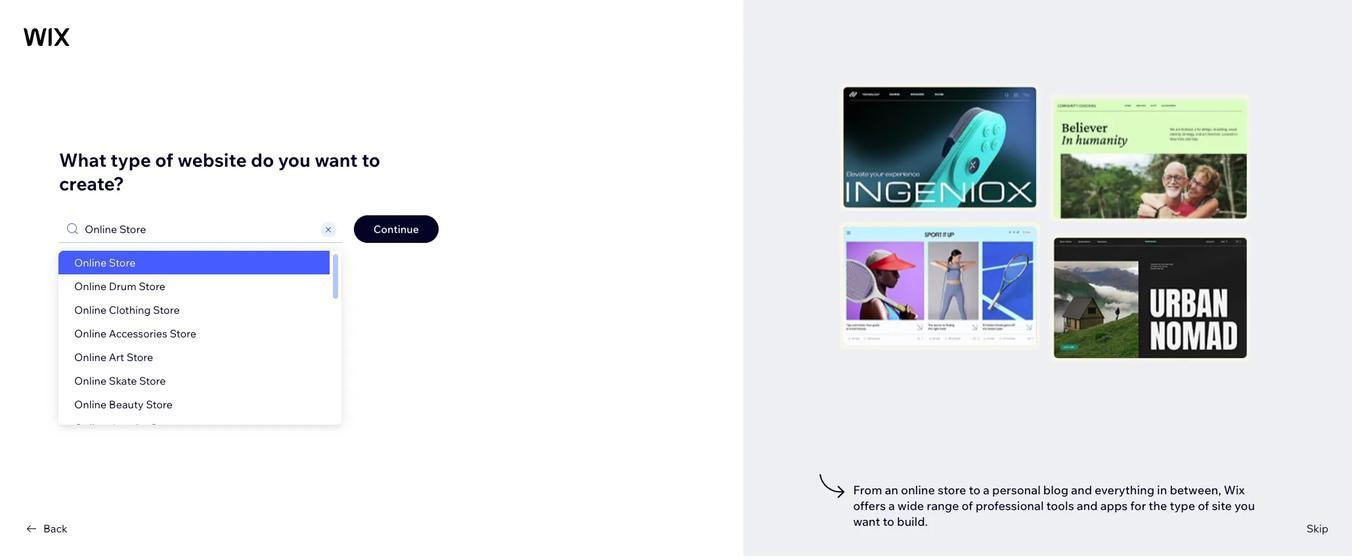 Task type: vqa. For each thing, say whether or not it's contained in the screenshot.
'Categories by subject' Element
no



Task type: describe. For each thing, give the bounding box(es) containing it.
wix
[[1224, 483, 1245, 498]]

list box containing online store
[[58, 251, 341, 440]]

store
[[938, 483, 967, 498]]

create?
[[59, 172, 124, 195]]

store for drum
[[139, 280, 165, 293]]

beauty
[[109, 398, 144, 411]]

1 horizontal spatial a
[[983, 483, 990, 498]]

what type of website do you want to create?
[[59, 148, 380, 195]]

type inside what type of website do you want to create?
[[111, 148, 151, 171]]

online for online jewelry store
[[74, 422, 107, 435]]

drum
[[109, 280, 136, 293]]

back button
[[24, 521, 67, 537]]

store for clothing
[[153, 303, 180, 317]]

online store option
[[58, 251, 330, 275]]

store for accessories
[[170, 327, 196, 340]]

in
[[1158, 483, 1168, 498]]

want inside what type of website do you want to create?
[[315, 148, 358, 171]]

you inside from an online store to a personal blog and everything in between, wix offers a wide range of professional tools and apps for the type of site you want to build.
[[1235, 499, 1255, 514]]

to inside what type of website do you want to create?
[[362, 148, 380, 171]]

type inside from an online store to a personal blog and everything in between, wix offers a wide range of professional tools and apps for the type of site you want to build.
[[1170, 499, 1196, 514]]

website
[[178, 148, 247, 171]]

for
[[1131, 499, 1147, 514]]

art
[[109, 351, 124, 364]]

online for online beauty store
[[74, 398, 107, 411]]

1 vertical spatial a
[[889, 499, 895, 514]]

build.
[[897, 514, 928, 529]]

everything
[[1095, 483, 1155, 498]]

want inside from an online store to a personal blog and everything in between, wix offers a wide range of professional tools and apps for the type of site you want to build.
[[853, 514, 881, 529]]

from
[[853, 483, 882, 498]]

online jewelry store
[[74, 422, 177, 435]]

jewelry
[[109, 422, 148, 435]]

2 horizontal spatial to
[[969, 483, 981, 498]]

store for beauty
[[146, 398, 173, 411]]

1 horizontal spatial of
[[962, 499, 973, 514]]

continue button
[[354, 215, 439, 243]]

what
[[59, 148, 106, 171]]

store inside option
[[109, 256, 136, 269]]

online store
[[74, 256, 136, 269]]

between,
[[1170, 483, 1222, 498]]

store for art
[[127, 351, 153, 364]]

site
[[1212, 499, 1232, 514]]

accessories
[[109, 327, 167, 340]]

clothing
[[109, 303, 151, 317]]

2 horizontal spatial of
[[1198, 499, 1210, 514]]



Task type: locate. For each thing, give the bounding box(es) containing it.
online inside online store option
[[74, 256, 107, 269]]

1 vertical spatial you
[[1235, 499, 1255, 514]]

1 vertical spatial type
[[1170, 499, 1196, 514]]

of down store
[[962, 499, 973, 514]]

continue
[[374, 223, 419, 236]]

a
[[983, 483, 990, 498], [889, 499, 895, 514]]

you inside what type of website do you want to create?
[[278, 148, 311, 171]]

0 horizontal spatial to
[[362, 148, 380, 171]]

store right accessories at left bottom
[[170, 327, 196, 340]]

0 vertical spatial want
[[315, 148, 358, 171]]

tools
[[1047, 499, 1074, 514]]

8 online from the top
[[74, 422, 107, 435]]

online down online drum store at the bottom of the page
[[74, 303, 107, 317]]

1 vertical spatial to
[[969, 483, 981, 498]]

store right drum
[[139, 280, 165, 293]]

the
[[1149, 499, 1168, 514]]

1 horizontal spatial want
[[853, 514, 881, 529]]

offers
[[853, 499, 886, 514]]

personal
[[993, 483, 1041, 498]]

online left the beauty
[[74, 398, 107, 411]]

1 horizontal spatial type
[[1170, 499, 1196, 514]]

of left website
[[155, 148, 173, 171]]

6 online from the top
[[74, 374, 107, 388]]

store right jewelry
[[150, 422, 177, 435]]

online skate store
[[74, 374, 166, 388]]

online down online store
[[74, 280, 107, 293]]

online left jewelry
[[74, 422, 107, 435]]

4 online from the top
[[74, 327, 107, 340]]

1 vertical spatial and
[[1077, 499, 1098, 514]]

you right do
[[278, 148, 311, 171]]

store for jewelry
[[150, 422, 177, 435]]

an
[[885, 483, 899, 498]]

you down wix
[[1235, 499, 1255, 514]]

and right blog
[[1071, 483, 1092, 498]]

skate
[[109, 374, 137, 388]]

0 vertical spatial and
[[1071, 483, 1092, 498]]

online for online skate store
[[74, 374, 107, 388]]

1 horizontal spatial to
[[883, 514, 895, 529]]

a up 'professional'
[[983, 483, 990, 498]]

online left art
[[74, 351, 107, 364]]

online for online drum store
[[74, 280, 107, 293]]

of down between,
[[1198, 499, 1210, 514]]

type up create?
[[111, 148, 151, 171]]

professional
[[976, 499, 1044, 514]]

store
[[109, 256, 136, 269], [139, 280, 165, 293], [153, 303, 180, 317], [170, 327, 196, 340], [127, 351, 153, 364], [139, 374, 166, 388], [146, 398, 173, 411], [150, 422, 177, 435]]

and
[[1071, 483, 1092, 498], [1077, 499, 1098, 514]]

2 online from the top
[[74, 280, 107, 293]]

of inside what type of website do you want to create?
[[155, 148, 173, 171]]

online
[[74, 256, 107, 269], [74, 280, 107, 293], [74, 303, 107, 317], [74, 327, 107, 340], [74, 351, 107, 364], [74, 374, 107, 388], [74, 398, 107, 411], [74, 422, 107, 435]]

wide
[[898, 499, 924, 514]]

apps
[[1101, 499, 1128, 514]]

type
[[111, 148, 151, 171], [1170, 499, 1196, 514]]

store right skate
[[139, 374, 166, 388]]

0 vertical spatial a
[[983, 483, 990, 498]]

want
[[315, 148, 358, 171], [853, 514, 881, 529]]

online left skate
[[74, 374, 107, 388]]

0 horizontal spatial a
[[889, 499, 895, 514]]

7 online from the top
[[74, 398, 107, 411]]

online drum store
[[74, 280, 165, 293]]

skip button
[[1307, 521, 1329, 537]]

store right the beauty
[[146, 398, 173, 411]]

0 horizontal spatial you
[[278, 148, 311, 171]]

online up "online art store"
[[74, 327, 107, 340]]

do
[[251, 148, 274, 171]]

online accessories store
[[74, 327, 196, 340]]

store right clothing
[[153, 303, 180, 317]]

back
[[43, 522, 67, 535]]

1 vertical spatial want
[[853, 514, 881, 529]]

blog
[[1044, 483, 1069, 498]]

online up online drum store at the bottom of the page
[[74, 256, 107, 269]]

0 vertical spatial you
[[278, 148, 311, 171]]

range
[[927, 499, 959, 514]]

1 online from the top
[[74, 256, 107, 269]]

0 horizontal spatial type
[[111, 148, 151, 171]]

skip
[[1307, 522, 1329, 535]]

to
[[362, 148, 380, 171], [969, 483, 981, 498], [883, 514, 895, 529]]

3 online from the top
[[74, 303, 107, 317]]

0 horizontal spatial want
[[315, 148, 358, 171]]

online for online accessories store
[[74, 327, 107, 340]]

you
[[278, 148, 311, 171], [1235, 499, 1255, 514]]

0 vertical spatial type
[[111, 148, 151, 171]]

0 horizontal spatial of
[[155, 148, 173, 171]]

and left apps
[[1077, 499, 1098, 514]]

online for online art store
[[74, 351, 107, 364]]

store up drum
[[109, 256, 136, 269]]

a down the an
[[889, 499, 895, 514]]

of
[[155, 148, 173, 171], [962, 499, 973, 514], [1198, 499, 1210, 514]]

store right art
[[127, 351, 153, 364]]

list box
[[58, 251, 341, 440]]

Search for your business or site type field
[[81, 216, 318, 242]]

from an online store to a personal blog and everything in between, wix offers a wide range of professional tools and apps for the type of site you want to build.
[[853, 483, 1255, 529]]

5 online from the top
[[74, 351, 107, 364]]

store for skate
[[139, 374, 166, 388]]

1 horizontal spatial you
[[1235, 499, 1255, 514]]

online beauty store
[[74, 398, 173, 411]]

online for online clothing store
[[74, 303, 107, 317]]

online art store
[[74, 351, 153, 364]]

2 vertical spatial to
[[883, 514, 895, 529]]

online clothing store
[[74, 303, 180, 317]]

online for online store
[[74, 256, 107, 269]]

0 vertical spatial to
[[362, 148, 380, 171]]

type down between,
[[1170, 499, 1196, 514]]

online
[[901, 483, 935, 498]]



